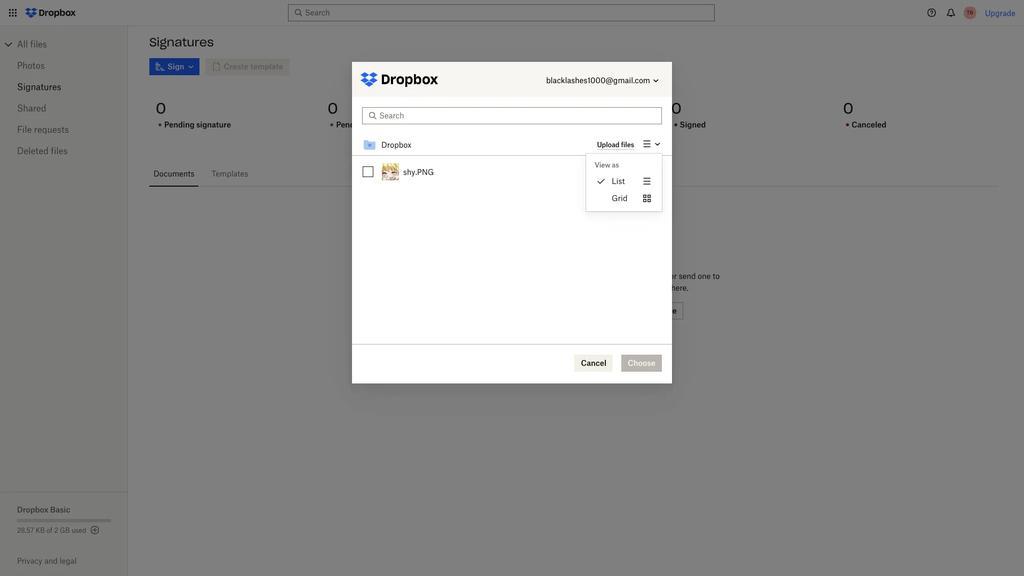 Task type: vqa. For each thing, say whether or not it's contained in the screenshot.
OF
yes



Task type: describe. For each thing, give the bounding box(es) containing it.
used
[[72, 526, 86, 534]]

choose a file to sign dialog
[[352, 62, 672, 383]]

dropbox basic
[[17, 505, 70, 514]]

privacy and legal
[[17, 556, 77, 565]]

files for all files
[[30, 39, 47, 50]]

2
[[54, 526, 58, 534]]

all files
[[17, 39, 47, 50]]

basic
[[50, 505, 70, 514]]

0 for pending signature
[[156, 99, 166, 118]]

and
[[44, 556, 58, 565]]

dropbox logo - go to the homepage image
[[21, 4, 79, 21]]

one
[[698, 271, 711, 281]]

photos link
[[17, 55, 111, 76]]

shared link
[[17, 98, 111, 119]]

you
[[594, 271, 607, 281]]

or
[[670, 271, 677, 281]]

privacy and legal link
[[17, 556, 128, 565]]

deleted files link
[[17, 140, 111, 162]]

signatures link
[[17, 76, 111, 98]]

deleted files
[[17, 146, 68, 156]]

all files link
[[17, 36, 128, 53]]

pending signature
[[164, 120, 231, 129]]

requests
[[34, 124, 69, 135]]

2 signature from the left
[[386, 120, 421, 129]]

get more space image
[[88, 524, 101, 537]]

your
[[368, 120, 384, 129]]

it
[[634, 283, 639, 292]]

0 for declined
[[499, 99, 510, 118]]

upgrade
[[985, 8, 1016, 17]]

1 signature from the left
[[196, 120, 231, 129]]

0 for canceled
[[843, 99, 854, 118]]

upgrade link
[[985, 8, 1016, 17]]

canceled
[[852, 120, 886, 129]]

28.57 kb of 2 gb used
[[17, 526, 86, 534]]

to
[[713, 271, 720, 281]]

templates tab
[[207, 161, 252, 187]]

gb
[[60, 526, 70, 534]]

whether you sign a document or send one to others for signature, it appears here.
[[561, 271, 720, 292]]

of
[[47, 526, 52, 534]]

a
[[626, 271, 630, 281]]

0 for pending your signature
[[328, 99, 338, 118]]

28.57
[[17, 526, 34, 534]]



Task type: locate. For each thing, give the bounding box(es) containing it.
others
[[561, 283, 583, 292]]

send
[[679, 271, 696, 281]]

2 pending from the left
[[336, 120, 366, 129]]

1 pending from the left
[[164, 120, 194, 129]]

0 horizontal spatial files
[[30, 39, 47, 50]]

pending for pending your signature
[[336, 120, 366, 129]]

0 horizontal spatial signatures
[[17, 82, 61, 92]]

5 0 from the left
[[843, 99, 854, 118]]

global header element
[[0, 0, 1024, 26]]

templates
[[211, 169, 248, 178]]

signatures
[[149, 35, 214, 50], [17, 82, 61, 92]]

for
[[585, 283, 595, 292]]

signature,
[[597, 283, 632, 292]]

document
[[632, 271, 668, 281]]

whether
[[561, 271, 592, 281]]

sign
[[609, 271, 624, 281]]

pending your signature
[[336, 120, 421, 129]]

documents
[[154, 169, 194, 178]]

1 horizontal spatial files
[[51, 146, 68, 156]]

pending for pending signature
[[164, 120, 194, 129]]

legal
[[60, 556, 77, 565]]

tab list containing documents
[[149, 161, 998, 187]]

deleted
[[17, 146, 49, 156]]

appears
[[641, 283, 669, 292]]

files
[[30, 39, 47, 50], [51, 146, 68, 156]]

0 up the declined
[[499, 99, 510, 118]]

pending
[[164, 120, 194, 129], [336, 120, 366, 129]]

2 0 from the left
[[328, 99, 338, 118]]

1 horizontal spatial signature
[[386, 120, 421, 129]]

tab list
[[149, 161, 998, 187]]

signed
[[680, 120, 706, 129]]

3 0 from the left
[[499, 99, 510, 118]]

0 for signed
[[671, 99, 682, 118]]

files for deleted files
[[51, 146, 68, 156]]

shared
[[17, 103, 46, 114]]

0
[[156, 99, 166, 118], [328, 99, 338, 118], [499, 99, 510, 118], [671, 99, 682, 118], [843, 99, 854, 118]]

0 up 'canceled'
[[843, 99, 854, 118]]

0 vertical spatial signatures
[[149, 35, 214, 50]]

signature up "templates"
[[196, 120, 231, 129]]

kb
[[36, 526, 45, 534]]

1 vertical spatial files
[[51, 146, 68, 156]]

file requests link
[[17, 119, 111, 140]]

signature right your
[[386, 120, 421, 129]]

1 horizontal spatial signatures
[[149, 35, 214, 50]]

pending up "documents"
[[164, 120, 194, 129]]

0 up pending signature
[[156, 99, 166, 118]]

4 0 from the left
[[671, 99, 682, 118]]

files down file requests link
[[51, 146, 68, 156]]

1 0 from the left
[[156, 99, 166, 118]]

1 vertical spatial signatures
[[17, 82, 61, 92]]

dropbox
[[17, 505, 48, 514]]

file
[[17, 124, 32, 135]]

0 up signed
[[671, 99, 682, 118]]

pending left your
[[336, 120, 366, 129]]

declined
[[508, 120, 541, 129]]

signature
[[196, 120, 231, 129], [386, 120, 421, 129]]

file requests
[[17, 124, 69, 135]]

all
[[17, 39, 28, 50]]

0 horizontal spatial pending
[[164, 120, 194, 129]]

0 horizontal spatial signature
[[196, 120, 231, 129]]

privacy
[[17, 556, 42, 565]]

here.
[[671, 283, 689, 292]]

files right all
[[30, 39, 47, 50]]

photos
[[17, 60, 45, 71]]

0 up 'pending your signature'
[[328, 99, 338, 118]]

1 horizontal spatial pending
[[336, 120, 366, 129]]

0 vertical spatial files
[[30, 39, 47, 50]]

documents tab
[[149, 161, 199, 187]]



